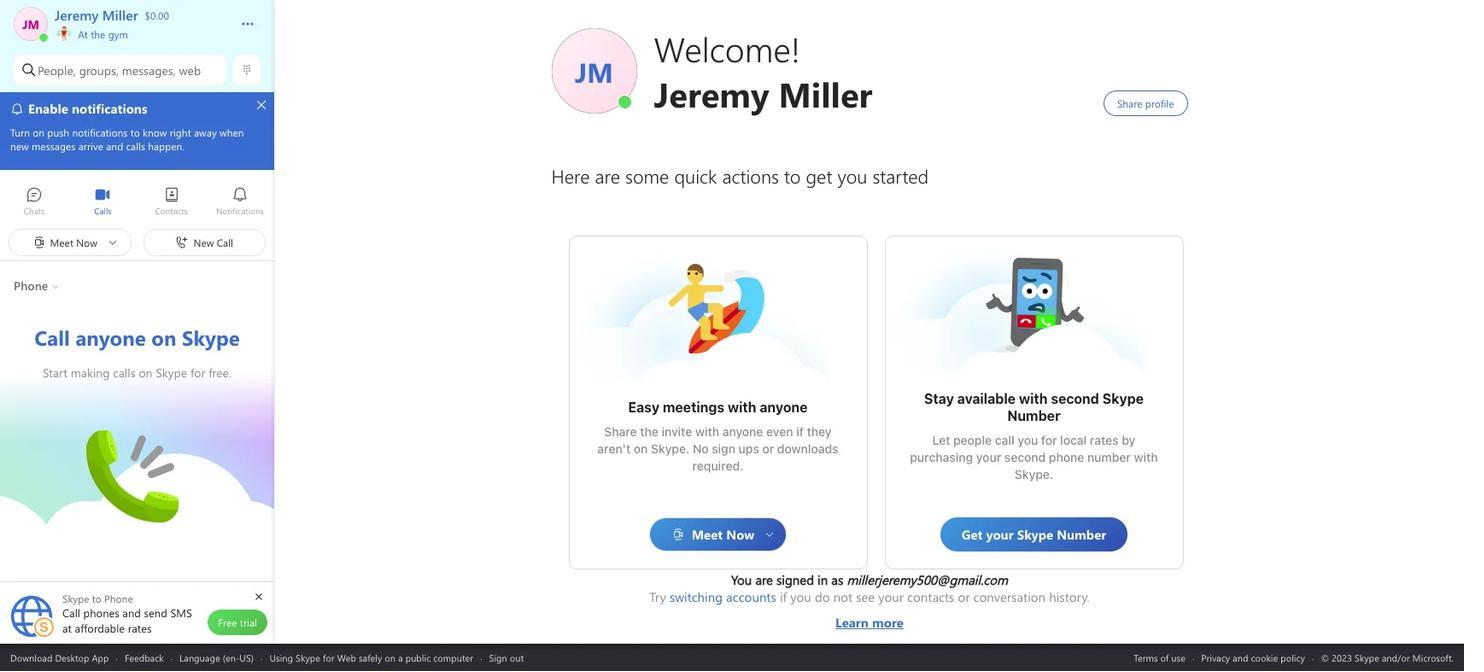 Task type: vqa. For each thing, say whether or not it's contained in the screenshot.
canyoutalk
yes



Task type: locate. For each thing, give the bounding box(es) containing it.
if inside share the invite with anyone even if they aren't on skype. no sign ups or downloads required.
[[797, 425, 804, 439]]

1 vertical spatial on
[[385, 652, 396, 664]]

1 vertical spatial your
[[879, 589, 904, 606]]

you
[[1018, 433, 1039, 448], [791, 589, 812, 606]]

at the gym
[[75, 27, 128, 41]]

you are signed in as
[[732, 572, 847, 589]]

1 horizontal spatial second
[[1051, 391, 1100, 407]]

you inside "let people call you for local rates by purchasing your second phone number with skype."
[[1018, 433, 1039, 448]]

your down call
[[977, 450, 1002, 465]]

1 horizontal spatial you
[[1018, 433, 1039, 448]]

0 vertical spatial skype.
[[651, 442, 690, 456]]

second
[[1051, 391, 1100, 407], [1005, 450, 1046, 465]]

skype
[[1103, 391, 1144, 407], [296, 652, 320, 664]]

1 horizontal spatial for
[[1042, 433, 1058, 448]]

sign
[[712, 442, 736, 456]]

1 vertical spatial for
[[323, 652, 335, 664]]

with inside "let people call you for local rates by purchasing your second phone number with skype."
[[1135, 450, 1159, 465]]

for inside "let people call you for local rates by purchasing your second phone number with skype."
[[1042, 433, 1058, 448]]

1 horizontal spatial if
[[797, 425, 804, 439]]

your right see
[[879, 589, 904, 606]]

are
[[756, 572, 773, 589]]

0 horizontal spatial the
[[91, 27, 105, 41]]

out
[[510, 652, 524, 664]]

0 vertical spatial you
[[1018, 433, 1039, 448]]

0 vertical spatial second
[[1051, 391, 1100, 407]]

second down call
[[1005, 450, 1046, 465]]

mansurfer
[[667, 262, 728, 280]]

let people call you for local rates by purchasing your second phone number with skype.
[[910, 433, 1162, 482]]

you
[[732, 572, 752, 589]]

with down by
[[1135, 450, 1159, 465]]

with up no
[[696, 425, 720, 439]]

local
[[1061, 433, 1087, 448]]

skype. down "phone"
[[1015, 467, 1054, 482]]

us)
[[240, 652, 254, 664]]

0 horizontal spatial or
[[763, 442, 775, 456]]

skype.
[[651, 442, 690, 456], [1015, 467, 1054, 482]]

0 horizontal spatial if
[[780, 589, 787, 606]]

sign
[[489, 652, 507, 664]]

privacy
[[1202, 652, 1231, 664]]

with
[[1019, 391, 1048, 407], [728, 400, 757, 415], [696, 425, 720, 439], [1135, 450, 1159, 465]]

0 horizontal spatial for
[[323, 652, 335, 664]]

ups
[[739, 442, 760, 456]]

or
[[763, 442, 775, 456], [958, 589, 970, 606]]

if up downloads
[[797, 425, 804, 439]]

1 vertical spatial the
[[640, 425, 659, 439]]

let
[[933, 433, 951, 448]]

with up number
[[1019, 391, 1048, 407]]

stay available with second skype number
[[925, 391, 1148, 424]]

try switching accounts if you do not see your contacts or conversation history. learn more
[[650, 589, 1090, 632]]

1 horizontal spatial on
[[634, 442, 648, 456]]

you left do
[[791, 589, 812, 606]]

you inside try switching accounts if you do not see your contacts or conversation history. learn more
[[791, 589, 812, 606]]

anyone up even
[[760, 400, 808, 415]]

switching accounts link
[[670, 589, 777, 606]]

feedback
[[125, 652, 164, 664]]

on inside share the invite with anyone even if they aren't on skype. no sign ups or downloads required.
[[634, 442, 648, 456]]

1 horizontal spatial skype.
[[1015, 467, 1054, 482]]

skype inside stay available with second skype number
[[1103, 391, 1144, 407]]

or right contacts on the right bottom of the page
[[958, 589, 970, 606]]

tab list
[[0, 179, 274, 226]]

1 vertical spatial if
[[780, 589, 787, 606]]

0 vertical spatial or
[[763, 442, 775, 456]]

even
[[767, 425, 794, 439]]

1 vertical spatial or
[[958, 589, 970, 606]]

1 vertical spatial you
[[791, 589, 812, 606]]

1 horizontal spatial skype
[[1103, 391, 1144, 407]]

terms
[[1134, 652, 1159, 664]]

with inside share the invite with anyone even if they aren't on skype. no sign ups or downloads required.
[[696, 425, 720, 439]]

on down share
[[634, 442, 648, 456]]

skype right the using
[[296, 652, 320, 664]]

terms of use link
[[1134, 652, 1186, 664]]

canyoutalk
[[86, 420, 151, 438]]

if right are
[[780, 589, 787, 606]]

people, groups, messages, web button
[[14, 55, 226, 85]]

your
[[977, 450, 1002, 465], [879, 589, 904, 606]]

0 vertical spatial skype
[[1103, 391, 1144, 407]]

learn more link
[[650, 606, 1090, 632]]

1 horizontal spatial your
[[977, 450, 1002, 465]]

if
[[797, 425, 804, 439], [780, 589, 787, 606]]

0 horizontal spatial skype
[[296, 652, 320, 664]]

skype. down 'invite' at the left of the page
[[651, 442, 690, 456]]

by
[[1122, 433, 1136, 448]]

easy meetings with anyone
[[629, 400, 808, 415]]

available
[[958, 391, 1016, 407]]

the for gym
[[91, 27, 105, 41]]

the inside share the invite with anyone even if they aren't on skype. no sign ups or downloads required.
[[640, 425, 659, 439]]

0 vertical spatial the
[[91, 27, 105, 41]]

or right the ups
[[763, 442, 775, 456]]

the for invite
[[640, 425, 659, 439]]

1 vertical spatial second
[[1005, 450, 1046, 465]]

rates
[[1090, 433, 1119, 448]]

the inside button
[[91, 27, 105, 41]]

whosthis
[[983, 254, 1036, 272]]

anyone
[[760, 400, 808, 415], [723, 425, 764, 439]]

1 vertical spatial anyone
[[723, 425, 764, 439]]

0 vertical spatial your
[[977, 450, 1002, 465]]

0 horizontal spatial your
[[879, 589, 904, 606]]

the down easy
[[640, 425, 659, 439]]

0 vertical spatial if
[[797, 425, 804, 439]]

0 vertical spatial on
[[634, 442, 648, 456]]

public
[[406, 652, 431, 664]]

on
[[634, 442, 648, 456], [385, 652, 396, 664]]

skype up by
[[1103, 391, 1144, 407]]

1 horizontal spatial or
[[958, 589, 970, 606]]

for left web
[[323, 652, 335, 664]]

1 horizontal spatial the
[[640, 425, 659, 439]]

using skype for web safely on a public computer link
[[270, 652, 474, 664]]

0 horizontal spatial second
[[1005, 450, 1046, 465]]

on left a
[[385, 652, 396, 664]]

0 horizontal spatial skype.
[[651, 442, 690, 456]]

language (en-us) link
[[180, 652, 254, 664]]

0 vertical spatial for
[[1042, 433, 1058, 448]]

safely
[[359, 652, 382, 664]]

history.
[[1050, 589, 1090, 606]]

desktop
[[55, 652, 89, 664]]

the right at
[[91, 27, 105, 41]]

privacy and cookie policy
[[1202, 652, 1306, 664]]

use
[[1172, 652, 1186, 664]]

download desktop app
[[10, 652, 109, 664]]

for left 'local'
[[1042, 433, 1058, 448]]

the
[[91, 27, 105, 41], [640, 425, 659, 439]]

conversation
[[974, 589, 1046, 606]]

0 horizontal spatial you
[[791, 589, 812, 606]]

second up 'local'
[[1051, 391, 1100, 407]]

you right call
[[1018, 433, 1039, 448]]

anyone inside share the invite with anyone even if they aren't on skype. no sign ups or downloads required.
[[723, 425, 764, 439]]

feedback link
[[125, 652, 164, 664]]

policy
[[1281, 652, 1306, 664]]

1 vertical spatial skype.
[[1015, 467, 1054, 482]]

anyone up the ups
[[723, 425, 764, 439]]

cookie
[[1252, 652, 1279, 664]]



Task type: describe. For each thing, give the bounding box(es) containing it.
easy
[[629, 400, 660, 415]]

messages,
[[122, 62, 176, 78]]

language
[[180, 652, 220, 664]]

download
[[10, 652, 52, 664]]

phone
[[1049, 450, 1085, 465]]

with up the ups
[[728, 400, 757, 415]]

downloads
[[778, 442, 839, 456]]

app
[[92, 652, 109, 664]]

if inside try switching accounts if you do not see your contacts or conversation history. learn more
[[780, 589, 787, 606]]

skype. inside "let people call you for local rates by purchasing your second phone number with skype."
[[1015, 467, 1054, 482]]

no
[[693, 442, 709, 456]]

see
[[856, 589, 875, 606]]

second inside "let people call you for local rates by purchasing your second phone number with skype."
[[1005, 450, 1046, 465]]

download desktop app link
[[10, 652, 109, 664]]

privacy and cookie policy link
[[1202, 652, 1306, 664]]

accounts
[[727, 589, 777, 606]]

learn
[[836, 614, 869, 632]]

and
[[1233, 652, 1249, 664]]

your inside "let people call you for local rates by purchasing your second phone number with skype."
[[977, 450, 1002, 465]]

people, groups, messages, web
[[38, 62, 201, 78]]

number
[[1008, 409, 1061, 424]]

call
[[995, 433, 1015, 448]]

number
[[1088, 450, 1131, 465]]

web
[[337, 652, 356, 664]]

in
[[818, 572, 828, 589]]

aren't
[[598, 442, 631, 456]]

at
[[78, 27, 88, 41]]

people
[[954, 433, 992, 448]]

share the invite with anyone even if they aren't on skype. no sign ups or downloads required.
[[598, 425, 842, 473]]

do
[[815, 589, 830, 606]]

they
[[807, 425, 832, 439]]

sign out
[[489, 652, 524, 664]]

not
[[834, 589, 853, 606]]

0 horizontal spatial on
[[385, 652, 396, 664]]

signed
[[777, 572, 814, 589]]

with inside stay available with second skype number
[[1019, 391, 1048, 407]]

meetings
[[663, 400, 725, 415]]

more
[[873, 614, 904, 632]]

people,
[[38, 62, 76, 78]]

purchasing
[[910, 450, 974, 465]]

using skype for web safely on a public computer
[[270, 652, 474, 664]]

try
[[650, 589, 666, 606]]

computer
[[434, 652, 474, 664]]

your inside try switching accounts if you do not see your contacts or conversation history. learn more
[[879, 589, 904, 606]]

skype. inside share the invite with anyone even if they aren't on skype. no sign ups or downloads required.
[[651, 442, 690, 456]]

web
[[179, 62, 201, 78]]

terms of use
[[1134, 652, 1186, 664]]

1 vertical spatial skype
[[296, 652, 320, 664]]

switching
[[670, 589, 723, 606]]

0 vertical spatial anyone
[[760, 400, 808, 415]]

language (en-us)
[[180, 652, 254, 664]]

second inside stay available with second skype number
[[1051, 391, 1100, 407]]

or inside try switching accounts if you do not see your contacts or conversation history. learn more
[[958, 589, 970, 606]]

groups,
[[79, 62, 119, 78]]

of
[[1161, 652, 1169, 664]]

at the gym button
[[55, 24, 224, 41]]

contacts
[[908, 589, 955, 606]]

using
[[270, 652, 293, 664]]

or inside share the invite with anyone even if they aren't on skype. no sign ups or downloads required.
[[763, 442, 775, 456]]

share
[[605, 425, 637, 439]]

invite
[[662, 425, 693, 439]]

stay
[[925, 391, 954, 407]]

required.
[[693, 459, 744, 473]]

gym
[[108, 27, 128, 41]]

(en-
[[223, 652, 240, 664]]

as
[[832, 572, 844, 589]]

a
[[398, 652, 403, 664]]

sign out link
[[489, 652, 524, 664]]



